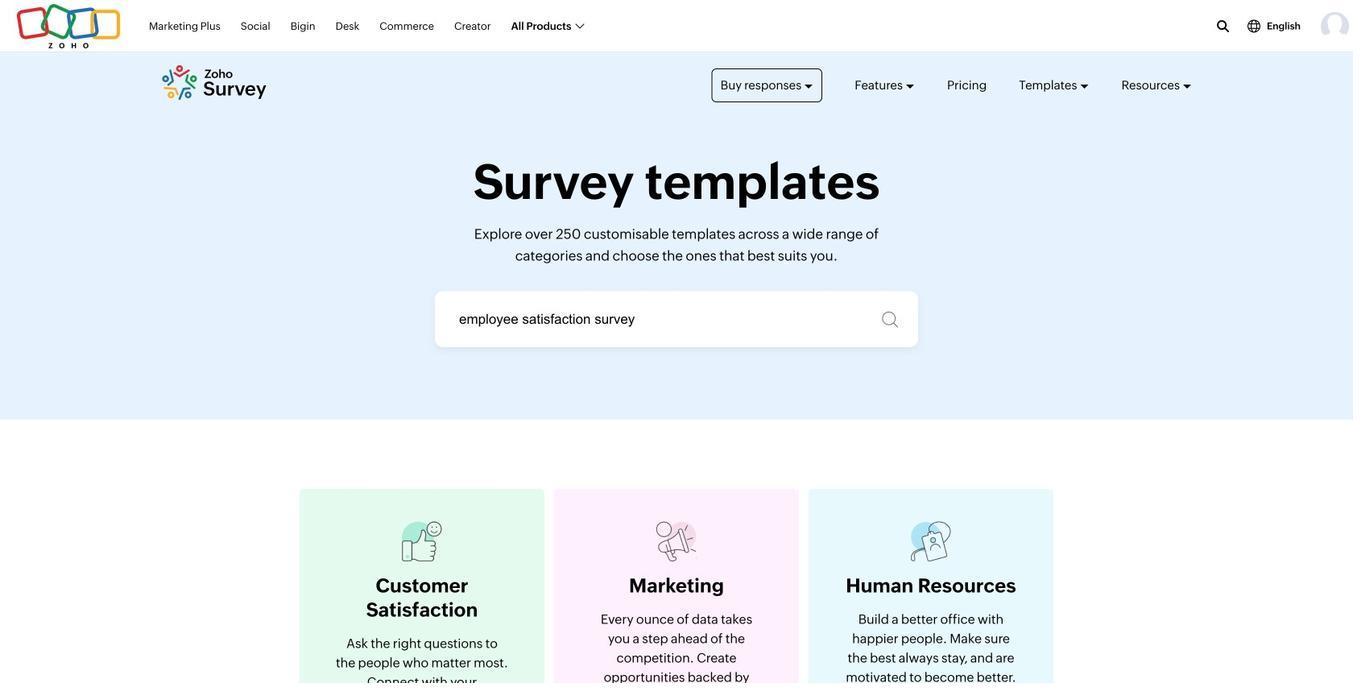 Task type: describe. For each thing, give the bounding box(es) containing it.
greg robinson image
[[1321, 12, 1349, 40]]

Search for a 250+ survey template text field
[[435, 291, 918, 347]]



Task type: locate. For each thing, give the bounding box(es) containing it.
zoho survey logo image
[[161, 65, 267, 100]]



Task type: vqa. For each thing, say whether or not it's contained in the screenshot.
Resources Link
no



